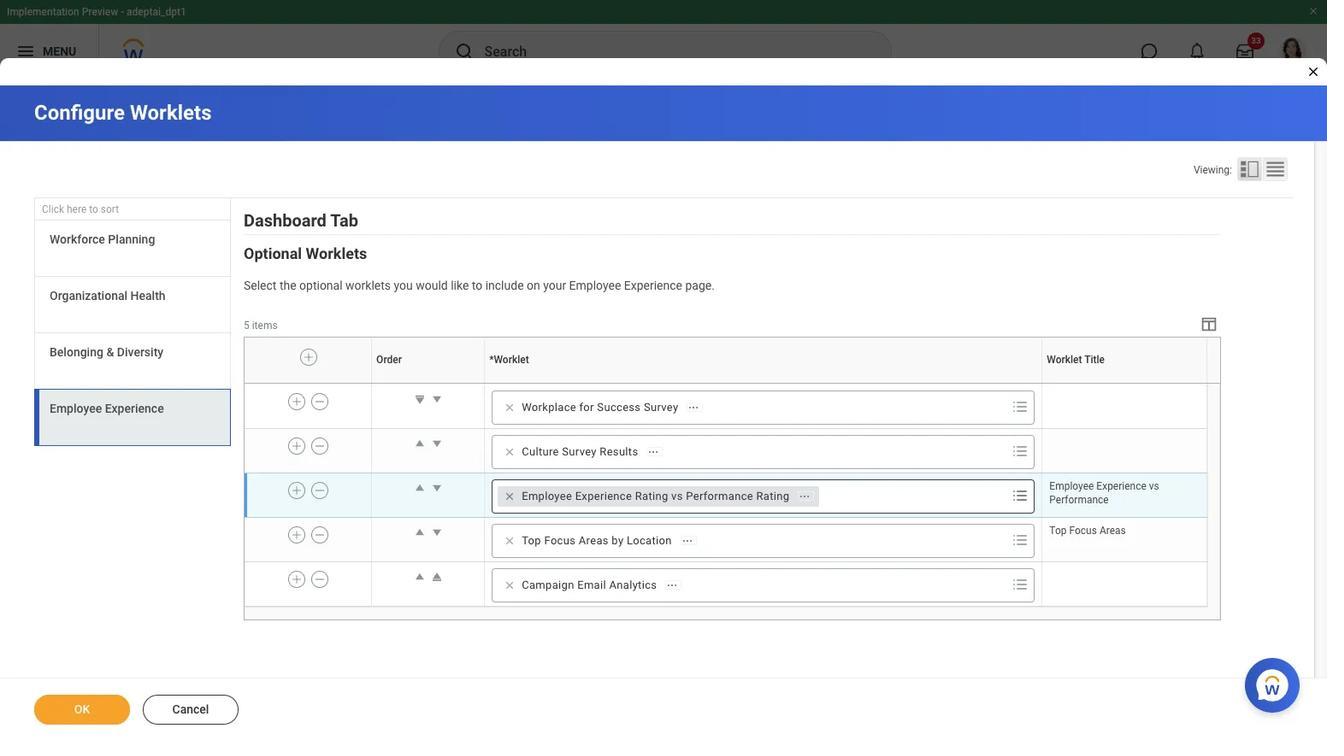 Task type: locate. For each thing, give the bounding box(es) containing it.
0 horizontal spatial order
[[376, 354, 402, 366]]

like
[[451, 279, 469, 293]]

focus inside option
[[544, 534, 576, 547]]

0 vertical spatial survey
[[644, 401, 679, 414]]

0 vertical spatial x small image
[[501, 533, 518, 550]]

viewing: option group
[[1194, 157, 1293, 185]]

top up campaign
[[522, 534, 541, 547]]

top down 'employee experience vs performance'
[[1050, 525, 1067, 537]]

areas for top focus areas
[[1100, 525, 1126, 537]]

experience up "top focus areas by location"
[[575, 490, 632, 503]]

0 horizontal spatial related actions image
[[667, 580, 678, 592]]

employee down culture
[[522, 490, 572, 503]]

1 vertical spatial plus image
[[291, 439, 303, 454]]

2 rating from the left
[[756, 490, 790, 503]]

row element
[[245, 338, 1211, 383], [245, 385, 1207, 429], [245, 429, 1207, 473], [245, 473, 1207, 518], [245, 518, 1207, 562], [245, 562, 1207, 607]]

1 vertical spatial caret up image
[[411, 524, 428, 541]]

0 vertical spatial minus image
[[314, 439, 326, 454]]

1 vertical spatial related actions image
[[648, 446, 660, 458]]

experience inside option
[[575, 490, 632, 503]]

related actions image inside culture survey results, press delete to clear value. option
[[648, 446, 660, 458]]

employee for employee experience vs performance
[[1050, 481, 1094, 493]]

0 vertical spatial minus image
[[314, 394, 326, 410]]

0 horizontal spatial focus
[[544, 534, 576, 547]]

1 plus image from the top
[[291, 394, 303, 410]]

optional worklets
[[244, 245, 367, 263]]

1 horizontal spatial related actions image
[[681, 535, 693, 547]]

1 vertical spatial prompts image
[[1010, 441, 1031, 462]]

1 x small image from the top
[[501, 533, 518, 550]]

related actions image inside top focus areas by location, press delete to clear value. option
[[681, 535, 693, 547]]

1 vertical spatial order
[[427, 383, 429, 384]]

0 horizontal spatial rating
[[635, 490, 668, 503]]

1 horizontal spatial performance
[[1050, 494, 1109, 506]]

workforce
[[50, 233, 105, 246]]

row element containing campaign email analytics
[[245, 562, 1207, 607]]

configure worklets main content
[[0, 86, 1327, 741]]

configure worklets dialog
[[0, 0, 1327, 741]]

3 x small image from the top
[[501, 488, 518, 505]]

0 vertical spatial worklets
[[130, 101, 212, 125]]

related actions image inside workplace for success survey, press delete to clear value. option
[[688, 402, 700, 414]]

1 horizontal spatial to
[[472, 279, 483, 293]]

survey right success
[[644, 401, 679, 414]]

x small image inside culture survey results, press delete to clear value. option
[[501, 444, 518, 461]]

employee experience vs performance
[[1050, 481, 1162, 506]]

list box
[[34, 221, 231, 447]]

optional
[[244, 245, 302, 263]]

areas
[[1100, 525, 1126, 537], [579, 534, 609, 547]]

2 horizontal spatial related actions image
[[799, 491, 811, 503]]

prompts image
[[1010, 397, 1031, 417], [1010, 441, 1031, 462], [1010, 486, 1031, 506]]

worklet
[[494, 354, 529, 366], [1047, 354, 1082, 366], [762, 383, 765, 384], [1122, 383, 1125, 384]]

1 vertical spatial minus image
[[314, 483, 326, 499]]

1 vertical spatial survey
[[562, 446, 597, 458]]

cancel
[[172, 703, 209, 717]]

experience inside 'employee experience vs performance'
[[1097, 481, 1147, 493]]

0 horizontal spatial related actions image
[[648, 446, 660, 458]]

order up order column header
[[376, 354, 402, 366]]

experience inside navigation pane region
[[105, 402, 164, 416]]

focus for top focus areas
[[1069, 525, 1097, 537]]

related actions image for campaign email analytics
[[667, 580, 678, 592]]

0 vertical spatial caret up image
[[411, 435, 428, 452]]

1 horizontal spatial title
[[1126, 383, 1127, 384]]

0 horizontal spatial top
[[522, 534, 541, 547]]

2 row element from the top
[[245, 385, 1207, 429]]

optional worklets button
[[244, 245, 367, 263]]

2 x small image from the top
[[501, 444, 518, 461]]

order inside row element
[[376, 354, 402, 366]]

employee down belonging
[[50, 402, 102, 416]]

focus up campaign
[[544, 534, 576, 547]]

email
[[577, 579, 606, 592]]

caret up image for caret top image
[[411, 569, 428, 586]]

x small image inside campaign email analytics, press delete to clear value. option
[[501, 577, 518, 594]]

list box containing workforce planning
[[34, 221, 231, 447]]

minus image for campaign
[[314, 572, 326, 587]]

list box inside 'configure worklets' main content
[[34, 221, 231, 447]]

employee inside option
[[522, 490, 572, 503]]

campaign email analytics
[[522, 579, 657, 592]]

row element containing order
[[245, 338, 1211, 383]]

0 vertical spatial order
[[376, 354, 402, 366]]

minus image
[[314, 394, 326, 410], [314, 483, 326, 499], [314, 572, 326, 587]]

caret up image for culture
[[411, 435, 428, 452]]

0 horizontal spatial to
[[89, 204, 98, 216]]

related actions image
[[799, 491, 811, 503], [681, 535, 693, 547], [667, 580, 678, 592]]

0 horizontal spatial performance
[[686, 490, 753, 503]]

1 horizontal spatial rating
[[756, 490, 790, 503]]

1 vertical spatial x small image
[[501, 444, 518, 461]]

caret up image down caret bottom icon
[[411, 435, 428, 452]]

to
[[89, 204, 98, 216], [472, 279, 483, 293]]

areas down 'employee experience vs performance'
[[1100, 525, 1126, 537]]

1 vertical spatial to
[[472, 279, 483, 293]]

caret up image
[[411, 435, 428, 452], [411, 524, 428, 541]]

profile logan mcneil element
[[1269, 32, 1317, 70]]

1 prompts image from the top
[[1010, 530, 1031, 551]]

x small image
[[501, 399, 518, 416], [501, 444, 518, 461], [501, 488, 518, 505]]

2 prompts image from the top
[[1010, 575, 1031, 595]]

1 horizontal spatial order
[[427, 383, 429, 384]]

1 vertical spatial related actions image
[[681, 535, 693, 547]]

top for top focus areas by location
[[522, 534, 541, 547]]

caret up image
[[411, 480, 428, 497], [411, 569, 428, 586]]

4 row element from the top
[[245, 473, 1207, 518]]

vs
[[1149, 481, 1160, 493], [671, 490, 683, 503]]

0 vertical spatial related actions image
[[688, 402, 700, 414]]

0 horizontal spatial vs
[[671, 490, 683, 503]]

focus down 'employee experience vs performance'
[[1069, 525, 1097, 537]]

x small image for top focus areas by location
[[501, 533, 518, 550]]

related actions image for top focus areas by location
[[681, 535, 693, 547]]

1 caret up image from the top
[[411, 435, 428, 452]]

1 vertical spatial worklets
[[306, 245, 367, 263]]

1 vertical spatial x small image
[[501, 577, 518, 594]]

employee up top focus areas
[[1050, 481, 1094, 493]]

worklets inside group
[[306, 245, 367, 263]]

1 row element from the top
[[245, 338, 1211, 383]]

results
[[600, 446, 638, 458]]

1 horizontal spatial top
[[1050, 525, 1067, 537]]

campaign email analytics, press delete to clear value. option
[[498, 576, 687, 596]]

0 vertical spatial related actions image
[[799, 491, 811, 503]]

0 vertical spatial title
[[1085, 354, 1105, 366]]

plus image
[[291, 394, 303, 410], [291, 439, 303, 454]]

plus image for workplace minus icon
[[291, 394, 303, 410]]

to inside popup button
[[89, 204, 98, 216]]

performance inside the employee experience rating vs performance rating element
[[686, 490, 753, 503]]

areas left by
[[579, 534, 609, 547]]

areas inside option
[[579, 534, 609, 547]]

0 vertical spatial prompts image
[[1010, 397, 1031, 417]]

1 prompts image from the top
[[1010, 397, 1031, 417]]

focus
[[1069, 525, 1097, 537], [544, 534, 576, 547]]

0 vertical spatial x small image
[[501, 399, 518, 416]]

-
[[121, 6, 124, 18]]

2 vertical spatial x small image
[[501, 488, 518, 505]]

caret up image for third "caret down" image
[[411, 480, 428, 497]]

2 caret up image from the top
[[411, 569, 428, 586]]

order column header
[[372, 383, 485, 385]]

experience
[[624, 279, 683, 293], [105, 402, 164, 416], [1097, 481, 1147, 493], [575, 490, 632, 503]]

3 minus image from the top
[[314, 572, 326, 587]]

5 row element from the top
[[245, 518, 1207, 562]]

diversity
[[117, 346, 163, 359]]

6 row element from the top
[[245, 562, 1207, 607]]

2 vertical spatial minus image
[[314, 572, 326, 587]]

x small image
[[501, 533, 518, 550], [501, 577, 518, 594]]

employee experience rating vs performance rating element
[[522, 489, 790, 505]]

to left "sort"
[[89, 204, 98, 216]]

2 plus image from the top
[[291, 439, 303, 454]]

plus image for culture survey results's minus image
[[291, 439, 303, 454]]

experience left page.
[[624, 279, 683, 293]]

inbox large image
[[1237, 43, 1254, 60]]

employee experience rating vs performance rating
[[522, 490, 790, 503]]

order for order
[[376, 354, 402, 366]]

worklet title column header
[[1042, 383, 1207, 385]]

adeptai_dpt1
[[127, 6, 186, 18]]

2 prompts image from the top
[[1010, 441, 1031, 462]]

analytics
[[609, 579, 657, 592]]

employee experience rating vs performance rating, press delete to clear value. option
[[498, 487, 820, 507]]

campaign
[[522, 579, 574, 592]]

1 vertical spatial minus image
[[314, 528, 326, 543]]

x small image inside employee experience rating vs performance rating, press delete to clear value. option
[[501, 488, 518, 505]]

experience down 'diversity'
[[105, 402, 164, 416]]

2 x small image from the top
[[501, 577, 518, 594]]

location
[[627, 534, 672, 547]]

related actions image inside campaign email analytics, press delete to clear value. option
[[667, 580, 678, 592]]

items
[[252, 320, 278, 332]]

plus image
[[303, 350, 315, 365], [291, 483, 303, 499], [291, 528, 303, 543], [291, 572, 303, 587]]

1 minus image from the top
[[314, 394, 326, 410]]

configure worklets
[[34, 101, 212, 125]]

to right like
[[472, 279, 483, 293]]

1 horizontal spatial related actions image
[[688, 402, 700, 414]]

1 horizontal spatial focus
[[1069, 525, 1097, 537]]

x small image inside top focus areas by location, press delete to clear value. option
[[501, 533, 518, 550]]

1 caret down image from the top
[[428, 391, 445, 408]]

search image
[[454, 41, 474, 62]]

prompts image
[[1010, 530, 1031, 551], [1010, 575, 1031, 595]]

caret down image for caret bottom icon
[[428, 391, 445, 408]]

employee inside list box
[[50, 402, 102, 416]]

x small image for culture survey results
[[501, 444, 518, 461]]

top inside option
[[522, 534, 541, 547]]

title
[[1085, 354, 1105, 366], [1126, 383, 1127, 384]]

performance
[[686, 490, 753, 503], [1050, 494, 1109, 506]]

employee
[[569, 279, 621, 293], [50, 402, 102, 416], [1050, 481, 1094, 493], [522, 490, 572, 503]]

survey
[[644, 401, 679, 414], [562, 446, 597, 458]]

worklets
[[130, 101, 212, 125], [306, 245, 367, 263]]

prompts image for campaign email analytics
[[1010, 575, 1031, 595]]

page.
[[685, 279, 715, 293]]

top
[[1050, 525, 1067, 537], [522, 534, 541, 547]]

0 vertical spatial prompts image
[[1010, 530, 1031, 551]]

click to view/edit grid preferences image
[[1200, 315, 1219, 333]]

1 vertical spatial caret up image
[[411, 569, 428, 586]]

1 vertical spatial prompts image
[[1010, 575, 1031, 595]]

culture survey results, press delete to clear value. option
[[498, 442, 668, 463]]

order
[[376, 354, 402, 366], [427, 383, 429, 384]]

select the optional worklets you would like to include on your employee experience page.
[[244, 279, 715, 293]]

x small image for employee experience rating vs performance rating
[[501, 488, 518, 505]]

survey right culture
[[562, 446, 597, 458]]

by
[[612, 534, 624, 547]]

row element containing employee experience rating vs performance rating
[[245, 473, 1207, 518]]

employee inside 'employee experience vs performance'
[[1050, 481, 1094, 493]]

x small image for workplace for success survey
[[501, 399, 518, 416]]

x small image inside workplace for success survey, press delete to clear value. option
[[501, 399, 518, 416]]

caret bottom image
[[411, 391, 428, 408]]

1 horizontal spatial areas
[[1100, 525, 1126, 537]]

minus image
[[314, 439, 326, 454], [314, 528, 326, 543]]

2 vertical spatial prompts image
[[1010, 486, 1031, 506]]

related actions image down worklet column header
[[688, 402, 700, 414]]

1 horizontal spatial worklets
[[306, 245, 367, 263]]

1 caret up image from the top
[[411, 480, 428, 497]]

areas for top focus areas by location
[[579, 534, 609, 547]]

0 vertical spatial to
[[89, 204, 98, 216]]

caret down image
[[428, 391, 445, 408], [428, 435, 445, 452], [428, 480, 445, 497], [428, 524, 445, 541]]

1 horizontal spatial vs
[[1149, 481, 1160, 493]]

1 horizontal spatial survey
[[644, 401, 679, 414]]

related actions image right results
[[648, 446, 660, 458]]

1 minus image from the top
[[314, 439, 326, 454]]

top for top focus areas
[[1050, 525, 1067, 537]]

experience up top focus areas
[[1097, 481, 1147, 493]]

&
[[106, 346, 114, 359]]

0 vertical spatial caret up image
[[411, 480, 428, 497]]

0 horizontal spatial areas
[[579, 534, 609, 547]]

workday assistant region
[[1245, 652, 1307, 713]]

0 horizontal spatial title
[[1085, 354, 1105, 366]]

Toggle to Grid view radio
[[1263, 157, 1288, 181]]

vs inside 'employee experience vs performance'
[[1149, 481, 1160, 493]]

worklet title
[[1047, 354, 1105, 366]]

4 caret down image from the top
[[428, 524, 445, 541]]

related actions image
[[688, 402, 700, 414], [648, 446, 660, 458]]

2 minus image from the top
[[314, 483, 326, 499]]

caret up image up caret top image
[[411, 524, 428, 541]]

0 vertical spatial plus image
[[291, 394, 303, 410]]

2 vertical spatial related actions image
[[667, 580, 678, 592]]

rating
[[635, 490, 668, 503], [756, 490, 790, 503]]

prompts image for culture survey results
[[1010, 441, 1031, 462]]

to inside optional worklets group
[[472, 279, 483, 293]]

2 minus image from the top
[[314, 528, 326, 543]]

order up caret bottom icon
[[427, 383, 429, 384]]

performance inside 'employee experience vs performance'
[[1050, 494, 1109, 506]]

0 horizontal spatial worklets
[[130, 101, 212, 125]]

3 row element from the top
[[245, 429, 1207, 473]]

1 x small image from the top
[[501, 399, 518, 416]]

2 caret down image from the top
[[428, 435, 445, 452]]

2 caret up image from the top
[[411, 524, 428, 541]]



Task type: describe. For each thing, give the bounding box(es) containing it.
implementation preview -   adeptai_dpt1
[[7, 6, 186, 18]]

related actions image for workplace for success survey
[[688, 402, 700, 414]]

you
[[394, 279, 413, 293]]

organizational health
[[50, 289, 166, 303]]

row element containing culture survey results
[[245, 429, 1207, 473]]

employee for employee experience rating vs performance rating
[[522, 490, 572, 503]]

order for order worklet worklet title
[[427, 383, 429, 384]]

employee for employee experience
[[50, 402, 102, 416]]

5
[[244, 320, 250, 332]]

tab
[[330, 210, 358, 231]]

employee experience
[[50, 402, 164, 416]]

caret top image
[[428, 569, 445, 586]]

plus image for row element containing campaign email analytics
[[291, 572, 303, 587]]

configure
[[34, 101, 125, 125]]

here
[[67, 204, 87, 216]]

sort
[[101, 204, 119, 216]]

minus image for culture survey results
[[314, 439, 326, 454]]

dashboard
[[244, 210, 327, 231]]

culture survey results
[[522, 446, 638, 458]]

3 prompts image from the top
[[1010, 486, 1031, 506]]

top focus areas
[[1050, 525, 1126, 537]]

your
[[543, 279, 566, 293]]

workplace for success survey, press delete to clear value. option
[[498, 398, 709, 418]]

plus image for row element containing order
[[303, 350, 315, 365]]

x small image for campaign email analytics
[[501, 577, 518, 594]]

top focus areas by location, press delete to clear value. option
[[498, 531, 702, 552]]

Toggle to List Detail view radio
[[1238, 157, 1262, 181]]

row element containing workplace for success survey
[[245, 385, 1207, 429]]

would
[[416, 279, 448, 293]]

implementation preview -   adeptai_dpt1 banner
[[0, 0, 1327, 79]]

culture survey results element
[[522, 445, 638, 460]]

viewing:
[[1194, 164, 1232, 176]]

cancel button
[[143, 695, 239, 725]]

plus image for row element containing top focus areas by location
[[291, 528, 303, 543]]

*
[[489, 354, 494, 366]]

notifications large image
[[1189, 43, 1206, 60]]

success
[[597, 401, 641, 414]]

workforce planning
[[50, 233, 155, 246]]

click here to sort button
[[34, 198, 231, 221]]

3 caret down image from the top
[[428, 480, 445, 497]]

culture
[[522, 446, 559, 458]]

select
[[244, 279, 277, 293]]

employee right 'your'
[[569, 279, 621, 293]]

experience for employee experience rating vs performance rating
[[575, 490, 632, 503]]

row element containing top focus areas by location
[[245, 518, 1207, 562]]

worklets for optional worklets
[[306, 245, 367, 263]]

minus image for top focus areas by location
[[314, 528, 326, 543]]

close environment banner image
[[1309, 6, 1319, 16]]

vs inside option
[[671, 490, 683, 503]]

caret up image for top
[[411, 524, 428, 541]]

close configure worklets image
[[1307, 65, 1321, 79]]

workplace for success survey element
[[522, 400, 679, 416]]

related actions image for culture survey results
[[648, 446, 660, 458]]

navigation pane region
[[34, 198, 231, 451]]

belonging & diversity
[[50, 346, 163, 359]]

focus for top focus areas by location
[[544, 534, 576, 547]]

title inside row element
[[1085, 354, 1105, 366]]

ok button
[[34, 695, 130, 725]]

ok
[[74, 703, 90, 717]]

worklets for configure worklets
[[130, 101, 212, 125]]

order worklet worklet title
[[427, 383, 1127, 384]]

1 rating from the left
[[635, 490, 668, 503]]

for
[[579, 401, 594, 414]]

experience for employee experience
[[105, 402, 164, 416]]

workplace for success survey
[[522, 401, 679, 414]]

1 vertical spatial title
[[1126, 383, 1127, 384]]

plus image for row element containing employee experience rating vs performance rating
[[291, 483, 303, 499]]

implementation
[[7, 6, 79, 18]]

on
[[527, 279, 540, 293]]

minus image for workplace
[[314, 394, 326, 410]]

top focus areas by location
[[522, 534, 672, 547]]

belonging
[[50, 346, 103, 359]]

dashboard tab
[[244, 210, 358, 231]]

top focus areas by location element
[[522, 534, 672, 549]]

preview
[[82, 6, 118, 18]]

include
[[486, 279, 524, 293]]

prompts image for workplace for success survey
[[1010, 397, 1031, 417]]

5 items
[[244, 320, 278, 332]]

planning
[[108, 233, 155, 246]]

worklet column header
[[485, 383, 1042, 385]]

click
[[42, 204, 64, 216]]

optional
[[299, 279, 343, 293]]

click here to sort
[[42, 204, 119, 216]]

optional worklets group
[[244, 244, 1221, 621]]

caret down image for caret up image associated with culture
[[428, 435, 445, 452]]

worklets
[[346, 279, 391, 293]]

workplace
[[522, 401, 576, 414]]

caret down image for caret up image for top
[[428, 524, 445, 541]]

related actions image for employee experience rating vs performance rating
[[799, 491, 811, 503]]

* worklet
[[489, 354, 529, 366]]

0 horizontal spatial survey
[[562, 446, 597, 458]]

health
[[130, 289, 166, 303]]

the
[[280, 279, 296, 293]]

campaign email analytics element
[[522, 578, 657, 593]]

experience for employee experience vs performance
[[1097, 481, 1147, 493]]

organizational
[[50, 289, 128, 303]]

prompts image for top focus areas by location
[[1010, 530, 1031, 551]]



Task type: vqa. For each thing, say whether or not it's contained in the screenshot.
"worklet" column header
yes



